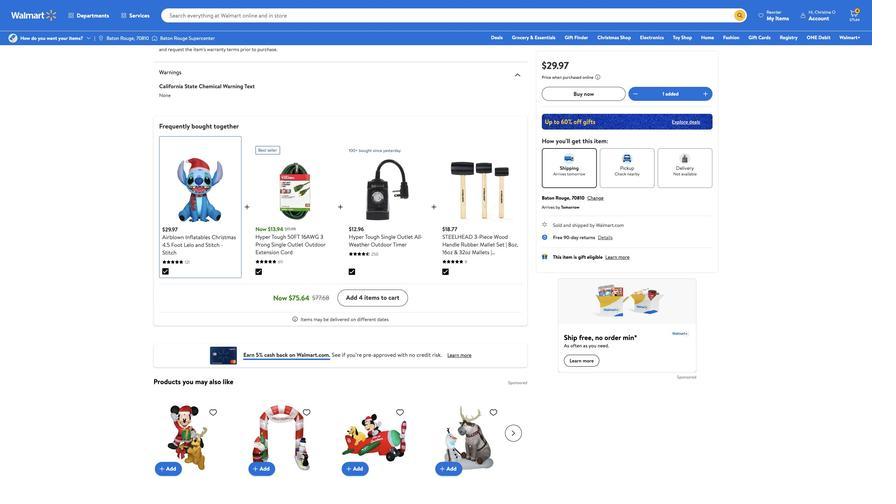 Task type: describe. For each thing, give the bounding box(es) containing it.
confirm
[[491, 31, 508, 38]]

frequently
[[159, 122, 190, 131]]

up to sixty percent off deals. shop now. image
[[542, 114, 713, 130]]

steelhead 3-piece wood handle rubber mallet set | 8oz, 16oz & 32oz mallets | lightweight & durable, strike-minimizing handles image
[[448, 157, 514, 223]]

when
[[553, 74, 562, 80]]

add 4 items to cart button
[[338, 290, 408, 307]]

now for $13.94
[[256, 225, 267, 233]]

2 horizontal spatial third
[[419, 38, 429, 45]]

this inside 'warranty information please be aware that the warranty terms on items offered for sale by third party marketplace sellers may differ from those displayed in this section (if any). to confirm warranty terms on an item offered for sale by a third party marketplace seller, please use the 'contact seller' feature on the third party marketplace seller's information page and request the item's warranty terms prior to purchase.'
[[443, 31, 451, 38]]

0 horizontal spatial |
[[94, 35, 95, 42]]

shipped
[[573, 222, 589, 229]]

lightweight
[[443, 256, 471, 264]]

products you may also like
[[154, 377, 234, 387]]

shipping arrives tomorrow
[[554, 165, 586, 177]]

9
[[465, 259, 468, 265]]

gifting made easy image
[[542, 254, 548, 260]]

account
[[809, 14, 830, 22]]

$77.68
[[313, 294, 330, 303]]

8ft inflatable candy cane arch w/ lights image
[[249, 406, 314, 471]]

items inside 'warranty information please be aware that the warranty terms on items offered for sale by third party marketplace sellers may differ from those displayed in this section (if any). to confirm warranty terms on an item offered for sale by a third party marketplace seller, please use the 'contact seller' feature on the third party marketplace seller's information page and request the item's warranty terms prior to purchase.'
[[252, 31, 264, 38]]

1
[[663, 91, 665, 98]]

seller'
[[375, 38, 387, 45]]

home link
[[699, 34, 718, 41]]

cord
[[281, 249, 293, 256]]

wood
[[494, 233, 509, 241]]

add button for gemmy animated airblown inflatable mickey and pluto clubhouse airplane scene w/leds disney , 4.5 ft tall image
[[342, 463, 369, 477]]

pre-
[[364, 352, 374, 359]]

2 vertical spatial terms
[[227, 46, 239, 53]]

more inside the capital one  earn 5% cash back on walmart.com. see if you're pre-approved with no credit risk. learn more 'element'
[[461, 352, 472, 359]]

32oz
[[460, 249, 471, 256]]

on left different
[[351, 316, 356, 323]]

1 horizontal spatial may
[[314, 316, 323, 323]]

fashion link
[[721, 34, 743, 41]]

on right back in the left of the page
[[289, 352, 296, 359]]

explore deals
[[673, 118, 701, 125]]

0 vertical spatial terms
[[232, 31, 244, 38]]

next slide for products you may also like list image
[[505, 425, 522, 442]]

gift cards
[[749, 34, 771, 41]]

change
[[588, 195, 604, 202]]

50ft
[[288, 233, 300, 241]]

toy
[[674, 34, 681, 41]]

tomorrow
[[568, 171, 586, 177]]

since
[[373, 148, 382, 153]]

$29.97 airblown inflatables christmas 4.5 foot lelo and stitch - stitch
[[162, 226, 236, 257]]

add to cart image for gemmy christmas airblown inflatable olaf and sven w/leds scene disney , 7 ft tall, multicolored image
[[439, 465, 447, 474]]

 image for baton rouge supercenter
[[152, 35, 157, 42]]

rouge, for baton rouge, 70810 change arrives by tomorrow
[[556, 195, 571, 202]]

2 horizontal spatial &
[[531, 34, 534, 41]]

1  added
[[663, 91, 679, 98]]

by inside "baton rouge, 70810 change arrives by tomorrow"
[[556, 205, 561, 211]]

increase quantity airblown inflatables christmas 4.5 foot lelo and stitch - stitch, current quantity 1 image
[[702, 90, 710, 98]]

0 vertical spatial sale
[[289, 31, 297, 38]]

item inside 'warranty information please be aware that the warranty terms on items offered for sale by third party marketplace sellers may differ from those displayed in this section (if any). to confirm warranty terms on an item offered for sale by a third party marketplace seller, please use the 'contact seller' feature on the third party marketplace seller's information page and request the item's warranty terms prior to purchase.'
[[205, 38, 215, 45]]

state
[[185, 82, 198, 90]]

bought for frequently
[[192, 122, 212, 131]]

clear search field text image
[[727, 12, 732, 18]]

add inside button
[[346, 294, 358, 302]]

0 horizontal spatial information
[[183, 22, 212, 29]]

warranty for warranty information please be aware that the warranty terms on items offered for sale by third party marketplace sellers may differ from those displayed in this section (if any). to confirm warranty terms on an item offered for sale by a third party marketplace seller, please use the 'contact seller' feature on the third party marketplace seller's information page and request the item's warranty terms prior to purchase.
[[159, 22, 182, 29]]

intent image for pickup image
[[622, 153, 633, 165]]

100+ bought since yesterday
[[349, 148, 401, 153]]

now for $75.64
[[273, 294, 287, 303]]

1 horizontal spatial you
[[183, 377, 194, 387]]

rouge
[[174, 35, 188, 42]]

o
[[833, 9, 836, 15]]

baton inside "baton rouge, 70810 change arrives by tomorrow"
[[542, 195, 555, 202]]

approved
[[374, 352, 396, 359]]

outdoor inside "now $13.94 $15.98 hyper tough 50ft 16awg 3 prong single outlet outdoor extension cord"
[[305, 241, 326, 249]]

one debit link
[[804, 34, 834, 41]]

16oz
[[443, 249, 453, 256]]

weather
[[349, 241, 370, 249]]

1 vertical spatial warranty
[[159, 38, 178, 45]]

add button for gemmy christmas airblown inflatable hanging mickey and pluto disney, 5 ft tall, multicolored image
[[155, 463, 182, 477]]

seller
[[268, 147, 277, 153]]

intent image for delivery image
[[680, 153, 691, 165]]

1 horizontal spatial third
[[305, 31, 315, 38]]

inflatables
[[185, 233, 210, 241]]

1 vertical spatial items
[[301, 316, 313, 323]]

on up the prior
[[245, 31, 251, 38]]

cards
[[759, 34, 771, 41]]

$15.98
[[285, 226, 296, 232]]

hyper inside $12.96 hyper tough single outlet all- weather outdoor timer
[[349, 233, 364, 241]]

1 vertical spatial for
[[233, 38, 240, 45]]

arrives inside shipping arrives tomorrow
[[554, 171, 567, 177]]

add button for gemmy christmas airblown inflatable olaf and sven w/leds scene disney , 7 ft tall, multicolored image
[[436, 463, 463, 477]]

handle
[[443, 241, 460, 249]]

'contact
[[355, 38, 373, 45]]

walmart+
[[840, 34, 861, 41]]

that
[[194, 31, 203, 38]]

0 vertical spatial you
[[38, 35, 46, 42]]

california state chemical warning text none
[[159, 82, 255, 99]]

intent image for shipping image
[[564, 153, 575, 165]]

single inside $12.96 hyper tough single outlet all- weather outdoor timer
[[381, 233, 396, 241]]

tough inside "now $13.94 $15.98 hyper tough 50ft 16awg 3 prong single outlet outdoor extension cord"
[[272, 233, 286, 241]]

1 horizontal spatial offered
[[265, 31, 281, 38]]

add to favorites list, 8ft inflatable candy cane arch w/ lights image
[[303, 409, 311, 417]]

and inside 'warranty information please be aware that the warranty terms on items offered for sale by third party marketplace sellers may differ from those displayed in this section (if any). to confirm warranty terms on an item offered for sale by a third party marketplace seller, please use the 'contact seller' feature on the third party marketplace seller's information page and request the item's warranty terms prior to purchase.'
[[159, 46, 167, 53]]

reorder my items
[[767, 9, 790, 22]]

timer
[[393, 241, 407, 249]]

free 90-day returns details
[[554, 234, 613, 241]]

warnings image
[[514, 71, 522, 79]]

like
[[223, 377, 234, 387]]

1 vertical spatial be
[[324, 316, 329, 323]]

2 plus image from the left
[[430, 203, 439, 212]]

returns
[[580, 234, 596, 241]]

one
[[808, 34, 818, 41]]

 image for baton rouge, 70810
[[98, 35, 104, 41]]

how do you want your items?
[[20, 35, 83, 42]]

gift for gift cards
[[749, 34, 758, 41]]

may inside 'warranty information please be aware that the warranty terms on items offered for sale by third party marketplace sellers may differ from those displayed in this section (if any). to confirm warranty terms on an item offered for sale by a third party marketplace seller, please use the 'contact seller' feature on the third party marketplace seller's information page and request the item's warranty terms prior to purchase.'
[[370, 31, 379, 38]]

add to cart image for 8ft inflatable candy cane arch w/ lights 'image'
[[251, 465, 260, 474]]

grocery
[[512, 34, 530, 41]]

hyper inside "now $13.94 $15.98 hyper tough 50ft 16awg 3 prong single outlet outdoor extension cord"
[[256, 233, 271, 241]]

$29.97 for $29.97 airblown inflatables christmas 4.5 foot lelo and stitch - stitch
[[162, 226, 178, 233]]

those
[[405, 31, 416, 38]]

1 horizontal spatial information
[[486, 38, 511, 45]]

items inside reorder my items
[[776, 14, 790, 22]]

2 horizontal spatial party
[[431, 38, 442, 45]]

2 horizontal spatial marketplace
[[443, 38, 469, 45]]

plus image
[[243, 203, 251, 212]]

shop for toy shop
[[682, 34, 693, 41]]

0 vertical spatial warranty
[[212, 31, 231, 38]]

to inside button
[[381, 294, 387, 302]]

walmart.com.
[[297, 352, 331, 359]]

warning
[[223, 82, 243, 90]]

learn inside 'element'
[[448, 352, 460, 359]]

4 inside 4 $75.64
[[857, 8, 860, 14]]

1 horizontal spatial |
[[491, 249, 492, 256]]

Search search field
[[161, 8, 748, 22]]

deals
[[492, 34, 503, 41]]

piece
[[480, 233, 493, 241]]

section
[[452, 31, 468, 38]]

1 horizontal spatial party
[[316, 31, 327, 38]]

1 plus image from the left
[[337, 203, 345, 212]]

add for gemmy christmas airblown inflatable olaf and sven w/leds scene disney , 7 ft tall, multicolored image
[[447, 466, 457, 473]]

toy shop link
[[670, 34, 696, 41]]

electronics
[[641, 34, 665, 41]]

christmas shop
[[598, 34, 632, 41]]

the down those
[[411, 38, 418, 45]]

how for how you'll get this item:
[[542, 137, 555, 146]]

registry link
[[777, 34, 802, 41]]

tough inside $12.96 hyper tough single outlet all- weather outdoor timer
[[365, 233, 380, 241]]

now $75.64 $77.68
[[273, 294, 330, 303]]

add to favorites list, gemmy christmas airblown inflatable hanging mickey and pluto disney, 5 ft tall, multicolored image
[[209, 409, 218, 417]]

steelhead
[[443, 233, 473, 241]]

buy now
[[574, 90, 595, 98]]

please
[[159, 31, 173, 38]]

christmas shop link
[[595, 34, 635, 41]]

1 horizontal spatial sponsored
[[678, 375, 697, 381]]

arrives inside "baton rouge, 70810 change arrives by tomorrow"
[[542, 205, 555, 211]]

sold
[[554, 222, 563, 229]]

durable,
[[478, 256, 498, 264]]

you'll
[[556, 137, 571, 146]]

do
[[31, 35, 37, 42]]

add for 8ft inflatable candy cane arch w/ lights 'image'
[[260, 466, 270, 473]]

3
[[321, 233, 324, 241]]

1 vertical spatial item
[[563, 254, 573, 261]]

purchased
[[563, 74, 582, 80]]

items inside button
[[365, 294, 380, 302]]

121
[[185, 259, 190, 265]]

capitalone image
[[210, 347, 238, 365]]

items may be delivered on different dates
[[301, 316, 389, 323]]

hyper tough single outlet all-weather outdoor timer image
[[355, 157, 420, 223]]

your
[[58, 35, 68, 42]]

seller,
[[311, 38, 323, 45]]

bought for 100+
[[359, 148, 372, 153]]

0 horizontal spatial party
[[271, 38, 282, 45]]

in
[[438, 31, 442, 38]]

warnings
[[159, 68, 182, 76]]

2 vertical spatial may
[[195, 377, 208, 387]]

0 horizontal spatial sponsored
[[509, 380, 528, 386]]

this
[[554, 254, 562, 261]]

decrease quantity airblown inflatables christmas 4.5 foot lelo and stitch - stitch, current quantity 1 image
[[632, 90, 640, 98]]

now $13.94 $15.98 hyper tough 50ft 16awg 3 prong single outlet outdoor extension cord
[[256, 225, 326, 256]]

registry
[[781, 34, 798, 41]]



Task type: vqa. For each thing, say whether or not it's contained in the screenshot.
Match in Dropdown Button
no



Task type: locate. For each thing, give the bounding box(es) containing it.
0 horizontal spatial items
[[301, 316, 313, 323]]

gift left cards
[[749, 34, 758, 41]]

third right a
[[259, 38, 270, 45]]

0 horizontal spatial  image
[[98, 35, 104, 41]]

1 horizontal spatial items
[[365, 294, 380, 302]]

1 horizontal spatial shop
[[682, 34, 693, 41]]

from
[[393, 31, 404, 38]]

add for gemmy christmas airblown inflatable hanging mickey and pluto disney, 5 ft tall, multicolored image
[[166, 466, 176, 473]]

0 horizontal spatial gift
[[565, 34, 574, 41]]

by
[[299, 31, 304, 38], [250, 38, 255, 45], [556, 205, 561, 211], [590, 222, 595, 229]]

1 gift from the left
[[565, 34, 574, 41]]

this
[[443, 31, 451, 38], [583, 137, 593, 146]]

warranty image
[[514, 7, 522, 16]]

delivery
[[677, 165, 695, 172]]

0 vertical spatial for
[[282, 31, 288, 38]]

100+
[[349, 148, 358, 153]]

4 inside button
[[359, 294, 363, 302]]

shop
[[621, 34, 632, 41], [682, 34, 693, 41]]

1 horizontal spatial how
[[542, 137, 555, 146]]

1 horizontal spatial be
[[324, 316, 329, 323]]

tough down $15.98
[[272, 233, 286, 241]]

0 horizontal spatial 70810
[[136, 35, 149, 42]]

0 horizontal spatial items
[[252, 31, 264, 38]]

gift for gift finder
[[565, 34, 574, 41]]

1 shop from the left
[[621, 34, 632, 41]]

0 vertical spatial item
[[205, 38, 215, 45]]

items
[[252, 31, 264, 38], [365, 294, 380, 302]]

90-
[[564, 234, 572, 241]]

70810 down "services"
[[136, 35, 149, 42]]

1 horizontal spatial more
[[619, 254, 630, 261]]

items
[[776, 14, 790, 22], [301, 316, 313, 323]]

2 vertical spatial warranty
[[207, 46, 226, 53]]

5%
[[256, 352, 263, 359]]

2 tough from the left
[[365, 233, 380, 241]]

walmart.com
[[596, 222, 625, 229]]

add to favorites list, gemmy christmas airblown inflatable olaf and sven w/leds scene disney , 7 ft tall, multicolored image
[[490, 409, 498, 417]]

16awg
[[302, 233, 319, 241]]

0 horizontal spatial be
[[174, 31, 179, 38]]

outlet down $15.98
[[288, 241, 304, 249]]

you right do
[[38, 35, 46, 42]]

$29.97 up 4.5
[[162, 226, 178, 233]]

prong
[[256, 241, 270, 249]]

0 horizontal spatial rouge,
[[120, 35, 135, 42]]

item right an
[[205, 38, 215, 45]]

warranty right 'item's' at the left
[[207, 46, 226, 53]]

0 vertical spatial christmas
[[598, 34, 620, 41]]

outlet inside $12.96 hyper tough single outlet all- weather outdoor timer
[[397, 233, 413, 241]]

1 hyper from the left
[[256, 233, 271, 241]]

1 vertical spatial how
[[542, 137, 555, 146]]

now
[[584, 90, 595, 98]]

arrives left "tomorrow"
[[554, 171, 567, 177]]

0 vertical spatial and
[[159, 46, 167, 53]]

 image
[[152, 35, 157, 42], [98, 35, 104, 41]]

party up seller, on the top left of page
[[316, 31, 327, 38]]

0 vertical spatial bought
[[192, 122, 212, 131]]

cart
[[389, 294, 400, 302]]

shop left electronics link
[[621, 34, 632, 41]]

baton left rouge
[[160, 35, 173, 42]]

add to favorites list, gemmy animated airblown inflatable mickey and pluto clubhouse airplane scene w/leds disney , 4.5 ft tall image
[[396, 409, 405, 417]]

70810 for baton rouge, 70810
[[136, 35, 149, 42]]

party
[[316, 31, 327, 38], [271, 38, 282, 45], [431, 38, 442, 45]]

& right 16oz
[[454, 249, 458, 256]]

2 horizontal spatial |
[[506, 241, 507, 249]]

1 horizontal spatial learn
[[606, 254, 618, 261]]

1 vertical spatial now
[[273, 294, 287, 303]]

search icon image
[[738, 13, 744, 18]]

stitch down the airblown
[[162, 249, 177, 257]]

1 vertical spatial this
[[583, 137, 593, 146]]

may down $77.68
[[314, 316, 323, 323]]

0 vertical spatial information
[[183, 22, 212, 29]]

0 vertical spatial arrives
[[554, 171, 567, 177]]

christmas inside "$29.97 airblown inflatables christmas 4.5 foot lelo and stitch - stitch"
[[212, 233, 236, 241]]

1 vertical spatial and
[[564, 222, 572, 229]]

0 vertical spatial offered
[[265, 31, 281, 38]]

add to cart image for gemmy christmas airblown inflatable hanging mickey and pluto disney, 5 ft tall, multicolored image
[[158, 465, 166, 474]]

& right grocery
[[531, 34, 534, 41]]

be inside 'warranty information please be aware that the warranty terms on items offered for sale by third party marketplace sellers may differ from those displayed in this section (if any). to confirm warranty terms on an item offered for sale by a third party marketplace seller, please use the 'contact seller' feature on the third party marketplace seller's information page and request the item's warranty terms prior to purchase.'
[[174, 31, 179, 38]]

bought left the together
[[192, 122, 212, 131]]

is
[[574, 254, 577, 261]]

0 horizontal spatial more
[[461, 352, 472, 359]]

0 horizontal spatial &
[[454, 249, 458, 256]]

1 add to cart image from the left
[[251, 465, 260, 474]]

rubber
[[461, 241, 479, 249]]

gift finder
[[565, 34, 589, 41]]

0 horizontal spatial may
[[195, 377, 208, 387]]

1 horizontal spatial marketplace
[[328, 31, 355, 38]]

1 vertical spatial $29.97
[[162, 226, 178, 233]]

single
[[381, 233, 396, 241], [272, 241, 286, 249]]

how left do
[[20, 35, 30, 42]]

this right get
[[583, 137, 593, 146]]

 image left please
[[152, 35, 157, 42]]

outdoor inside $12.96 hyper tough single outlet all- weather outdoor timer
[[371, 241, 392, 249]]

1 vertical spatial items
[[365, 294, 380, 302]]

1 add button from the left
[[155, 463, 182, 477]]

single inside "now $13.94 $15.98 hyper tough 50ft 16awg 3 prong single outlet outdoor extension cord"
[[272, 241, 286, 249]]

single down $13.94
[[272, 241, 286, 249]]

0 horizontal spatial christmas
[[212, 233, 236, 241]]

rouge, down services 'dropdown button'
[[120, 35, 135, 42]]

christmas inside christmas shop link
[[598, 34, 620, 41]]

0 vertical spatial learn
[[606, 254, 618, 261]]

1 horizontal spatial for
[[282, 31, 288, 38]]

grocery & essentials
[[512, 34, 556, 41]]

1 horizontal spatial 4
[[857, 8, 860, 14]]

$29.97 up when
[[542, 59, 569, 72]]

$29.97 inside "$29.97 airblown inflatables christmas 4.5 foot lelo and stitch - stitch"
[[162, 226, 178, 233]]

marketplace up use
[[328, 31, 355, 38]]

prior
[[241, 46, 251, 53]]

4 right o
[[857, 8, 860, 14]]

gift
[[579, 254, 586, 261]]

walmart image
[[11, 10, 57, 21]]

be left "delivered"
[[324, 316, 329, 323]]

third up seller, on the top left of page
[[305, 31, 315, 38]]

earn 5% cash back on walmart.com. see if you're pre-approved with no credit risk.
[[244, 352, 442, 359]]

70810 up tomorrow at the right top
[[572, 195, 585, 202]]

| right "items?"
[[94, 35, 95, 42]]

1 vertical spatial 70810
[[572, 195, 585, 202]]

items right my
[[776, 14, 790, 22]]

products
[[154, 377, 181, 387]]

shop right toy
[[682, 34, 693, 41]]

stitch left -
[[206, 241, 220, 249]]

$75.64 left $77.68
[[289, 294, 310, 303]]

2 horizontal spatial and
[[564, 222, 572, 229]]

0 vertical spatial rouge,
[[120, 35, 135, 42]]

1 vertical spatial christmas
[[212, 233, 236, 241]]

back
[[277, 352, 288, 359]]

4
[[857, 8, 860, 14], [359, 294, 363, 302]]

capital one  earn 5% cash back on walmart.com. see if you're pre-approved with no credit risk. learn more element
[[448, 352, 472, 360]]

0 horizontal spatial this
[[443, 31, 451, 38]]

4 up different
[[359, 294, 363, 302]]

bought
[[192, 122, 212, 131], [359, 148, 372, 153]]

offered right supercenter
[[216, 38, 232, 45]]

1 vertical spatial you
[[183, 377, 194, 387]]

Walmart Site-Wide search field
[[161, 8, 748, 22]]

marketplace
[[328, 31, 355, 38], [283, 38, 309, 45], [443, 38, 469, 45]]

tomorrow
[[562, 205, 580, 211]]

3 add button from the left
[[342, 463, 369, 477]]

outdoor up 250
[[371, 241, 392, 249]]

with
[[398, 352, 408, 359]]

2 hyper from the left
[[349, 233, 364, 241]]

$13.94
[[268, 225, 284, 233]]

2 add button from the left
[[249, 463, 276, 477]]

and right lelo
[[196, 241, 204, 249]]

1 horizontal spatial this
[[583, 137, 593, 146]]

reorder
[[767, 9, 782, 15]]

2 shop from the left
[[682, 34, 693, 41]]

added
[[666, 91, 679, 98]]

0 vertical spatial 70810
[[136, 35, 149, 42]]

terms left the prior
[[227, 46, 239, 53]]

1 vertical spatial terms
[[179, 38, 191, 45]]

None checkbox
[[162, 269, 169, 275], [256, 269, 262, 275], [443, 269, 449, 275], [162, 269, 169, 275], [256, 269, 262, 275], [443, 269, 449, 275]]

None checkbox
[[349, 269, 356, 275]]

christina
[[816, 9, 832, 15]]

information up that
[[183, 22, 212, 29]]

more right risk. on the bottom
[[461, 352, 472, 359]]

learn right eligible
[[606, 254, 618, 261]]

warranty inside 'warranty information please be aware that the warranty terms on items offered for sale by third party marketplace sellers may differ from those displayed in this section (if any). to confirm warranty terms on an item offered for sale by a third party marketplace seller, please use the 'contact seller' feature on the third party marketplace seller's information page and request the item's warranty terms prior to purchase.'
[[159, 22, 182, 29]]

how left you'll
[[542, 137, 555, 146]]

any).
[[474, 31, 484, 38]]

0 vertical spatial 4
[[857, 8, 860, 14]]

 image
[[8, 34, 18, 43]]

1 tough from the left
[[272, 233, 286, 241]]

supercenter
[[189, 35, 215, 42]]

0 horizontal spatial offered
[[216, 38, 232, 45]]

christmas
[[598, 34, 620, 41], [212, 233, 236, 241]]

gemmy animated airblown inflatable mickey and pluto clubhouse airplane scene w/leds disney , 4.5 ft tall image
[[342, 406, 407, 471]]

party up purchase.
[[271, 38, 282, 45]]

1 vertical spatial information
[[486, 38, 511, 45]]

buy
[[574, 90, 583, 98]]

marketplace down section
[[443, 38, 469, 45]]

hyper right 3
[[349, 233, 364, 241]]

1 horizontal spatial and
[[196, 241, 204, 249]]

0 vertical spatial warranty
[[159, 5, 182, 12]]

the
[[204, 31, 211, 38], [347, 38, 354, 45], [411, 38, 418, 45], [185, 46, 192, 53]]

1 warranty from the top
[[159, 5, 182, 12]]

1 horizontal spatial stitch
[[206, 241, 220, 249]]

best
[[258, 147, 267, 153]]

add to cart image
[[251, 465, 260, 474], [439, 465, 447, 474]]

warranty right that
[[212, 31, 231, 38]]

outdoor right 50ft
[[305, 241, 326, 249]]

0 horizontal spatial plus image
[[337, 203, 345, 212]]

to down a
[[252, 46, 257, 53]]

1 vertical spatial sale
[[241, 38, 249, 45]]

tough up 250
[[365, 233, 380, 241]]

0 vertical spatial now
[[256, 225, 267, 233]]

may up seller'
[[370, 31, 379, 38]]

outlet inside "now $13.94 $15.98 hyper tough 50ft 16awg 3 prong single outlet outdoor extension cord"
[[288, 241, 304, 249]]

and inside "$29.97 airblown inflatables christmas 4.5 foot lelo and stitch - stitch"
[[196, 241, 204, 249]]

grocery & essentials link
[[509, 34, 559, 41]]

nearby
[[628, 171, 640, 177]]

1 horizontal spatial $75.64
[[850, 17, 861, 22]]

the right that
[[204, 31, 211, 38]]

arrives up sold
[[542, 205, 555, 211]]

0 horizontal spatial sale
[[241, 38, 249, 45]]

best seller
[[258, 147, 277, 153]]

| right 'mallets'
[[491, 249, 492, 256]]

1 vertical spatial offered
[[216, 38, 232, 45]]

0 vertical spatial more
[[619, 254, 630, 261]]

2 add to cart image from the left
[[439, 465, 447, 474]]

rouge, up tomorrow at the right top
[[556, 195, 571, 202]]

legal information image
[[596, 74, 601, 80]]

0 horizontal spatial add to cart image
[[251, 465, 260, 474]]

be left aware at top
[[174, 31, 179, 38]]

available
[[682, 171, 697, 177]]

baton for baton rouge, 70810
[[107, 35, 119, 42]]

items up a
[[252, 31, 264, 38]]

how for how do you want your items?
[[20, 35, 30, 42]]

1 horizontal spatial christmas
[[598, 34, 620, 41]]

use
[[339, 38, 346, 45]]

sale
[[289, 31, 297, 38], [241, 38, 249, 45]]

none
[[159, 92, 171, 99]]

1 vertical spatial more
[[461, 352, 472, 359]]

611
[[278, 259, 283, 265]]

sellers
[[356, 31, 369, 38]]

now inside "now $13.94 $15.98 hyper tough 50ft 16awg 3 prong single outlet outdoor extension cord"
[[256, 225, 267, 233]]

1 horizontal spatial hyper
[[349, 233, 364, 241]]

1 horizontal spatial add to cart image
[[439, 465, 447, 474]]

stitch
[[206, 241, 220, 249], [162, 249, 177, 257]]

credit
[[417, 352, 431, 359]]

add button
[[155, 463, 182, 477], [249, 463, 276, 477], [342, 463, 369, 477], [436, 463, 463, 477]]

terms up the prior
[[232, 31, 244, 38]]

1 horizontal spatial  image
[[152, 35, 157, 42]]

party down in
[[431, 38, 442, 45]]

plus image
[[337, 203, 345, 212], [430, 203, 439, 212]]

$29.97 for $29.97
[[542, 59, 569, 72]]

cash
[[264, 352, 275, 359]]

1 vertical spatial may
[[314, 316, 323, 323]]

set
[[497, 241, 505, 249]]

hyper tough 50ft 16awg 3 prong single outlet outdoor extension cord image
[[261, 157, 327, 223]]

3-
[[475, 233, 480, 241]]

shop for christmas shop
[[621, 34, 632, 41]]

see
[[332, 352, 341, 359]]

bought right 100+
[[359, 148, 372, 153]]

1 vertical spatial bought
[[359, 148, 372, 153]]

$75.64 up the walmart+
[[850, 17, 861, 22]]

1 vertical spatial 4
[[359, 294, 363, 302]]

1 horizontal spatial rouge,
[[556, 195, 571, 202]]

and right sold
[[564, 222, 572, 229]]

to left "cart"
[[381, 294, 387, 302]]

1 add to cart image from the left
[[158, 465, 166, 474]]

offered up purchase.
[[265, 31, 281, 38]]

this right in
[[443, 31, 451, 38]]

2 warranty from the top
[[159, 22, 182, 29]]

may
[[370, 31, 379, 38], [314, 316, 323, 323], [195, 377, 208, 387]]

warranty for warranty
[[159, 5, 182, 12]]

1 horizontal spatial to
[[381, 294, 387, 302]]

1 horizontal spatial &
[[473, 256, 476, 264]]

0 vertical spatial $75.64
[[850, 17, 861, 22]]

airblown inflatables christmas 4.5 foot lelo and stitch - stitch image
[[168, 158, 233, 223]]

christmas right inflatables
[[212, 233, 236, 241]]

shipping
[[560, 165, 579, 172]]

rouge, for baton rouge, 70810
[[120, 35, 135, 42]]

1 horizontal spatial add to cart image
[[345, 465, 353, 474]]

gemmy christmas airblown inflatable olaf and sven w/leds scene disney , 7 ft tall, multicolored image
[[436, 406, 501, 471]]

walmart+ link
[[837, 34, 864, 41]]

third
[[305, 31, 315, 38], [259, 38, 270, 45], [419, 38, 429, 45]]

$75.64 for now
[[289, 294, 310, 303]]

2 add to cart image from the left
[[345, 465, 353, 474]]

add button for 8ft inflatable candy cane arch w/ lights 'image'
[[249, 463, 276, 477]]

learn right risk. on the bottom
[[448, 352, 460, 359]]

0 horizontal spatial item
[[205, 38, 215, 45]]

day
[[572, 234, 579, 241]]

0 horizontal spatial marketplace
[[283, 38, 309, 45]]

feature
[[388, 38, 403, 45]]

0 horizontal spatial stitch
[[162, 249, 177, 257]]

$18.77 steelhead 3-piece wood handle rubber mallet set | 8oz, 16oz & 32oz mallets | lightweight & durable, strike- minimizing handles
[[443, 225, 519, 272]]

on left an
[[193, 38, 198, 45]]

and left request
[[159, 46, 167, 53]]

baton down 'departments'
[[107, 35, 119, 42]]

purchase.
[[258, 46, 278, 53]]

1 horizontal spatial baton
[[160, 35, 173, 42]]

 image down 'departments'
[[98, 35, 104, 41]]

$75.64 for 4
[[850, 17, 861, 22]]

2 horizontal spatial may
[[370, 31, 379, 38]]

check
[[615, 171, 627, 177]]

may left also on the bottom left of page
[[195, 377, 208, 387]]

add to cart image
[[158, 465, 166, 474], [345, 465, 353, 474]]

tough
[[272, 233, 286, 241], [365, 233, 380, 241]]

2 outdoor from the left
[[371, 241, 392, 249]]

item left is
[[563, 254, 573, 261]]

single right weather
[[381, 233, 396, 241]]

terms down aware at top
[[179, 38, 191, 45]]

0 horizontal spatial third
[[259, 38, 270, 45]]

baton for baton rouge supercenter
[[160, 35, 173, 42]]

0 horizontal spatial how
[[20, 35, 30, 42]]

4 add button from the left
[[436, 463, 463, 477]]

chemical
[[199, 82, 222, 90]]

learn more
[[448, 352, 472, 359]]

the left 'item's' at the left
[[185, 46, 192, 53]]

70810
[[136, 35, 149, 42], [572, 195, 585, 202]]

0 horizontal spatial baton
[[107, 35, 119, 42]]

add to cart image for gemmy animated airblown inflatable mickey and pluto clubhouse airplane scene w/leds disney , 4.5 ft tall image
[[345, 465, 353, 474]]

outlet left "all-"
[[397, 233, 413, 241]]

lelo
[[184, 241, 194, 249]]

$12.96 hyper tough single outlet all- weather outdoor timer
[[349, 225, 423, 249]]

70810 for baton rouge, 70810 change arrives by tomorrow
[[572, 195, 585, 202]]

warranty down please
[[159, 38, 178, 45]]

on down those
[[405, 38, 410, 45]]

to inside 'warranty information please be aware that the warranty terms on items offered for sale by third party marketplace sellers may differ from those displayed in this section (if any). to confirm warranty terms on an item offered for sale by a third party marketplace seller, please use the 'contact seller' feature on the third party marketplace seller's information page and request the item's warranty terms prior to purchase.'
[[252, 46, 257, 53]]

departments button
[[62, 7, 115, 24]]

if
[[342, 352, 346, 359]]

christmas right finder
[[598, 34, 620, 41]]

the right use
[[347, 38, 354, 45]]

information down confirm
[[486, 38, 511, 45]]

delivery not available
[[674, 165, 697, 177]]

add for gemmy animated airblown inflatable mickey and pluto clubhouse airplane scene w/leds disney , 4.5 ft tall image
[[353, 466, 363, 473]]

frequently bought together
[[159, 122, 239, 131]]

items left "cart"
[[365, 294, 380, 302]]

baton up sold
[[542, 195, 555, 202]]

gift cards link
[[746, 34, 775, 41]]

now
[[256, 225, 267, 233], [273, 294, 287, 303]]

marketplace left seller, on the top left of page
[[283, 38, 309, 45]]

1 horizontal spatial sale
[[289, 31, 297, 38]]

gemmy christmas airblown inflatable hanging mickey and pluto disney, 5 ft tall, multicolored image
[[155, 406, 220, 471]]

| right set
[[506, 241, 507, 249]]

warranty
[[212, 31, 231, 38], [159, 38, 178, 45], [207, 46, 226, 53]]

0 horizontal spatial for
[[233, 38, 240, 45]]

$29.97
[[542, 59, 569, 72], [162, 226, 178, 233]]

you right products
[[183, 377, 194, 387]]

0 horizontal spatial you
[[38, 35, 46, 42]]

more right eligible
[[619, 254, 630, 261]]

2 gift from the left
[[749, 34, 758, 41]]

1 outdoor from the left
[[305, 241, 326, 249]]

70810 inside "baton rouge, 70810 change arrives by tomorrow"
[[572, 195, 585, 202]]

rouge, inside "baton rouge, 70810 change arrives by tomorrow"
[[556, 195, 571, 202]]

third down displayed at the top of page
[[419, 38, 429, 45]]

items down now $75.64 $77.68
[[301, 316, 313, 323]]

2 vertical spatial and
[[196, 241, 204, 249]]

1 vertical spatial to
[[381, 294, 387, 302]]

hyper up extension
[[256, 233, 271, 241]]

& right "9"
[[473, 256, 476, 264]]

toy shop
[[674, 34, 693, 41]]

gift left finder
[[565, 34, 574, 41]]

free
[[554, 234, 563, 241]]



